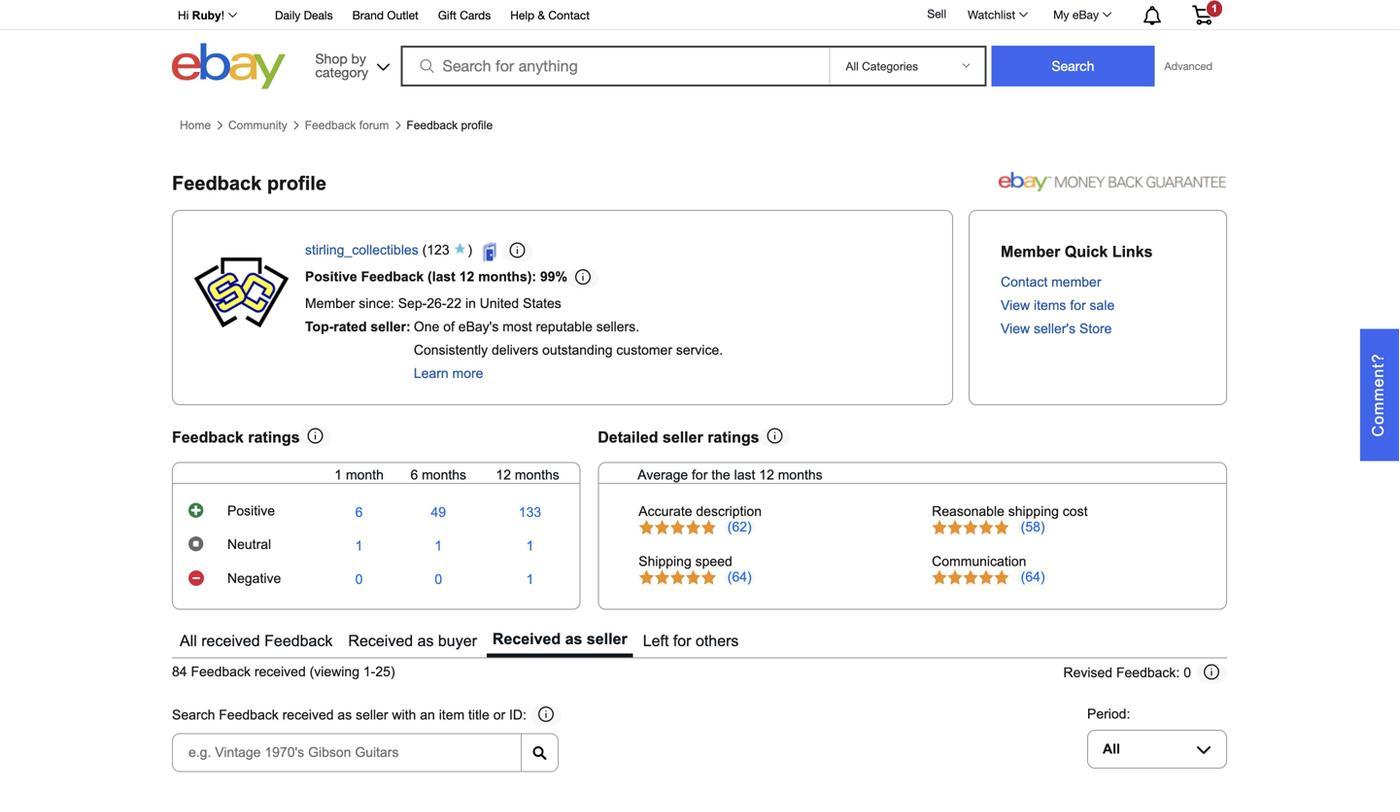 Task type: locate. For each thing, give the bounding box(es) containing it.
sell
[[928, 7, 947, 21]]

revised feedback: 0
[[1064, 665, 1192, 680]]

as
[[565, 630, 583, 648], [418, 632, 434, 650], [338, 708, 352, 723]]

e.g. Vintage 1970's Gibson Guitars text field
[[172, 734, 522, 772]]

0 horizontal spatial feedback profile
[[172, 172, 327, 194]]

member quick links
[[1001, 243, 1153, 261]]

1 horizontal spatial (64)
[[1021, 570, 1045, 585]]

0 vertical spatial positive
[[305, 269, 357, 284]]

0 horizontal spatial positive
[[227, 504, 275, 519]]

1 horizontal spatial ratings
[[708, 428, 760, 446]]

received down 84 feedback received (viewing 1-25)
[[282, 708, 334, 723]]

feedback profile down community "link"
[[172, 172, 327, 194]]

62 ratings received on accurate description. click to check average rating. element
[[728, 520, 752, 535]]

1
[[1212, 2, 1218, 14], [335, 468, 342, 483], [355, 538, 363, 554], [435, 538, 442, 554], [526, 538, 534, 554], [526, 572, 534, 587]]

0 horizontal spatial (64) button
[[724, 570, 755, 585]]

3 months from the left
[[778, 468, 823, 483]]

community link
[[228, 118, 287, 132]]

1 horizontal spatial for
[[692, 468, 708, 483]]

2 vertical spatial received
[[282, 708, 334, 723]]

cards
[[460, 8, 491, 22]]

1 button down 49 button
[[435, 538, 442, 554]]

view seller's store link
[[1001, 321, 1112, 336]]

all inside all received feedback button
[[180, 632, 197, 650]]

0 vertical spatial seller
[[663, 428, 703, 446]]

6 down 1 month
[[355, 505, 363, 520]]

1 for 1 button under 6 button
[[355, 538, 363, 554]]

my ebay
[[1054, 8, 1099, 21]]

0 down 6 button
[[355, 572, 363, 587]]

for left the the
[[692, 468, 708, 483]]

seller
[[663, 428, 703, 446], [587, 630, 628, 648], [356, 708, 388, 723]]

2 horizontal spatial 12
[[759, 468, 775, 483]]

member up contact member link
[[1001, 243, 1061, 261]]

contact
[[549, 8, 590, 22], [1001, 275, 1048, 290]]

2 (64) from the left
[[1021, 570, 1045, 585]]

(
[[422, 243, 427, 258]]

0 vertical spatial for
[[1070, 298, 1086, 313]]

advanced link
[[1155, 47, 1223, 86]]

view items for sale link
[[1001, 298, 1115, 313]]

1 vertical spatial positive
[[227, 504, 275, 519]]

member up top-
[[305, 296, 355, 311]]

months up 133
[[515, 468, 560, 483]]

for inside button
[[673, 632, 692, 650]]

positive up "neutral"
[[227, 504, 275, 519]]

description
[[696, 504, 762, 519]]

12 right (last
[[459, 269, 475, 284]]

links
[[1113, 243, 1153, 261]]

as up e.g. vintage 1970's gibson guitars text box
[[338, 708, 352, 723]]

1 link
[[1181, 0, 1225, 28]]

as for seller
[[565, 630, 583, 648]]

1 (64) from the left
[[728, 570, 752, 585]]

0 right feedback: on the bottom of the page
[[1184, 665, 1192, 680]]

contact right &
[[549, 8, 590, 22]]

0 horizontal spatial contact
[[549, 8, 590, 22]]

all up 84
[[180, 632, 197, 650]]

contact inside contact member view items for sale view seller's store
[[1001, 275, 1048, 290]]

0
[[355, 572, 363, 587], [435, 572, 442, 587], [1184, 665, 1192, 680]]

delivers
[[492, 343, 539, 358]]

2 view from the top
[[1001, 321, 1030, 336]]

communication
[[932, 554, 1027, 569]]

seller left left
[[587, 630, 628, 648]]

1 vertical spatial all
[[1103, 742, 1121, 757]]

(64) button down speed
[[724, 570, 755, 585]]

deals
[[304, 8, 333, 22]]

1 months from the left
[[422, 468, 467, 483]]

1 horizontal spatial feedback profile
[[407, 118, 493, 132]]

25)
[[375, 665, 395, 680]]

brand outlet
[[352, 8, 419, 22]]

seller inside button
[[587, 630, 628, 648]]

learn
[[414, 366, 449, 381]]

received for received as buyer
[[348, 632, 413, 650]]

2 (64) button from the left
[[1018, 570, 1049, 585]]

1 horizontal spatial received
[[493, 630, 561, 648]]

2 horizontal spatial 0
[[1184, 665, 1192, 680]]

1 left month
[[335, 468, 342, 483]]

1 (64) button from the left
[[724, 570, 755, 585]]

0 horizontal spatial member
[[305, 296, 355, 311]]

revised
[[1064, 665, 1113, 680]]

0 horizontal spatial 0
[[355, 572, 363, 587]]

by
[[351, 51, 366, 67]]

user profile for stirling_collectibles image
[[192, 244, 290, 341]]

1 vertical spatial for
[[692, 468, 708, 483]]

1 inside account navigation
[[1212, 2, 1218, 14]]

stirling_collectibles ( 123
[[305, 243, 450, 258]]

accurate
[[639, 504, 693, 519]]

hi
[[178, 9, 189, 22]]

account navigation
[[167, 0, 1228, 30]]

2 horizontal spatial for
[[1070, 298, 1086, 313]]

help & contact link
[[511, 5, 590, 27]]

(64) button for communication
[[1018, 570, 1049, 585]]

!
[[221, 9, 225, 22]]

0 horizontal spatial as
[[338, 708, 352, 723]]

1 ratings from the left
[[248, 428, 300, 446]]

shop by category banner
[[167, 0, 1228, 94]]

1 button up received as seller
[[526, 572, 534, 588]]

1 for 1 month
[[335, 468, 342, 483]]

for down 'member' at top
[[1070, 298, 1086, 313]]

0 horizontal spatial 6
[[355, 505, 363, 520]]

months up '49'
[[422, 468, 467, 483]]

0 vertical spatial 6
[[411, 468, 418, 483]]

123
[[427, 243, 450, 258]]

1 up received as seller
[[526, 572, 534, 587]]

1 horizontal spatial all
[[1103, 742, 1121, 757]]

feedback
[[305, 118, 356, 132], [407, 118, 458, 132], [172, 172, 262, 194], [361, 269, 424, 284], [172, 428, 244, 446], [265, 632, 333, 650], [191, 665, 251, 680], [219, 708, 279, 723]]

home
[[180, 118, 211, 132]]

1 horizontal spatial member
[[1001, 243, 1061, 261]]

gift
[[438, 8, 457, 22]]

of
[[443, 319, 455, 334]]

0 horizontal spatial (64)
[[728, 570, 752, 585]]

1-
[[363, 665, 376, 680]]

received for search
[[282, 708, 334, 723]]

my ebay link
[[1043, 3, 1121, 26]]

0 vertical spatial contact
[[549, 8, 590, 22]]

neutral
[[227, 537, 271, 552]]

(64) for communication
[[1021, 570, 1045, 585]]

ebay's
[[459, 319, 499, 334]]

1 vertical spatial feedback profile
[[172, 172, 327, 194]]

for for average for the last 12 months
[[692, 468, 708, 483]]

view left seller's
[[1001, 321, 1030, 336]]

shipping speed
[[639, 554, 733, 569]]

received up 25)
[[348, 632, 413, 650]]

2 horizontal spatial seller
[[663, 428, 703, 446]]

sellers.
[[597, 319, 640, 334]]

months for 6 months
[[422, 468, 467, 483]]

as left the buyer at the left bottom
[[418, 632, 434, 650]]

1 vertical spatial contact
[[1001, 275, 1048, 290]]

1 horizontal spatial 0
[[435, 572, 442, 587]]

1 vertical spatial profile
[[267, 172, 327, 194]]

1 vertical spatial member
[[305, 296, 355, 311]]

left for others button
[[637, 625, 745, 657]]

period:
[[1088, 707, 1131, 722]]

2 months from the left
[[515, 468, 560, 483]]

member inside member since: sep-26-22 in united states top-rated seller: one of ebay's most reputable sellers. consistently delivers outstanding customer service. learn more
[[305, 296, 355, 311]]

the
[[712, 468, 731, 483]]

1 horizontal spatial 6
[[411, 468, 418, 483]]

in
[[466, 296, 476, 311]]

search
[[172, 708, 215, 723]]

daily deals link
[[275, 5, 333, 27]]

0 button up the buyer at the left bottom
[[435, 572, 442, 588]]

0 vertical spatial feedback profile
[[407, 118, 493, 132]]

1 down the 133 button
[[526, 538, 534, 554]]

)
[[468, 243, 476, 258]]

contact up items
[[1001, 275, 1048, 290]]

12 right last
[[759, 468, 775, 483]]

0 vertical spatial profile
[[461, 118, 493, 132]]

positive for positive feedback (last 12 months): 99%
[[305, 269, 357, 284]]

last
[[734, 468, 756, 483]]

0 button down 6 button
[[355, 572, 363, 588]]

0 horizontal spatial received
[[348, 632, 413, 650]]

64 ratings received on shipping speed. click to check average rating. element
[[728, 570, 752, 585]]

1 0 button from the left
[[355, 572, 363, 588]]

as left left
[[565, 630, 583, 648]]

(64) down (58) 'dropdown button'
[[1021, 570, 1045, 585]]

1 vertical spatial received
[[254, 665, 306, 680]]

select the feedback time period you want to see element
[[1088, 707, 1131, 722]]

0 horizontal spatial profile
[[267, 172, 327, 194]]

1 up the advanced
[[1212, 2, 1218, 14]]

1 horizontal spatial as
[[418, 632, 434, 650]]

for right left
[[673, 632, 692, 650]]

brand
[[352, 8, 384, 22]]

view left items
[[1001, 298, 1030, 313]]

0 horizontal spatial 12
[[459, 269, 475, 284]]

1 horizontal spatial positive
[[305, 269, 357, 284]]

1 down 6 button
[[355, 538, 363, 554]]

member since: sep-26-22 in united states top-rated seller: one of ebay's most reputable sellers. consistently delivers outstanding customer service. learn more
[[305, 296, 723, 381]]

0 horizontal spatial seller
[[356, 708, 388, 723]]

2 vertical spatial for
[[673, 632, 692, 650]]

shipping
[[639, 554, 692, 569]]

my
[[1054, 8, 1070, 21]]

received for 84
[[254, 665, 306, 680]]

feedback inside button
[[265, 632, 333, 650]]

1 down 49 button
[[435, 538, 442, 554]]

0 horizontal spatial all
[[180, 632, 197, 650]]

1 horizontal spatial months
[[515, 468, 560, 483]]

with
[[392, 708, 416, 723]]

1 horizontal spatial 0 button
[[435, 572, 442, 588]]

months right last
[[778, 468, 823, 483]]

12 right 6 months
[[496, 468, 511, 483]]

feedback profile for feedback profile link
[[407, 118, 493, 132]]

1 horizontal spatial profile
[[461, 118, 493, 132]]

0 vertical spatial view
[[1001, 298, 1030, 313]]

outlet
[[387, 8, 419, 22]]

member for member quick links
[[1001, 243, 1061, 261]]

0 horizontal spatial 0 button
[[355, 572, 363, 588]]

2 horizontal spatial months
[[778, 468, 823, 483]]

feedback profile for feedback profile page for stirling_collectibles "element"
[[172, 172, 327, 194]]

received up 84 feedback received (viewing 1-25)
[[201, 632, 260, 650]]

received as buyer button
[[343, 625, 483, 657]]

2 horizontal spatial as
[[565, 630, 583, 648]]

0 vertical spatial all
[[180, 632, 197, 650]]

None submit
[[992, 46, 1155, 87]]

0 for second the 0 button from the left
[[435, 572, 442, 587]]

26-
[[427, 296, 447, 311]]

&
[[538, 8, 545, 22]]

reasonable
[[932, 504, 1005, 519]]

(64) button down (58) 'dropdown button'
[[1018, 570, 1049, 585]]

0 vertical spatial received
[[201, 632, 260, 650]]

profile
[[461, 118, 493, 132], [267, 172, 327, 194]]

all inside all dropdown button
[[1103, 742, 1121, 757]]

received
[[201, 632, 260, 650], [254, 665, 306, 680], [282, 708, 334, 723]]

stirling_collectibles link
[[305, 243, 419, 262]]

(64)
[[728, 570, 752, 585], [1021, 570, 1045, 585]]

ruby
[[192, 9, 221, 22]]

feedback profile page for stirling_collectibles element
[[172, 172, 327, 194]]

1 horizontal spatial contact
[[1001, 275, 1048, 290]]

1 horizontal spatial seller
[[587, 630, 628, 648]]

6 right month
[[411, 468, 418, 483]]

(64) down speed
[[728, 570, 752, 585]]

0 vertical spatial member
[[1001, 243, 1061, 261]]

all down select the feedback time period you want to see "element"
[[1103, 742, 1121, 757]]

1 month
[[335, 468, 384, 483]]

detailed seller ratings
[[598, 428, 760, 446]]

all for all received feedback
[[180, 632, 197, 650]]

6 for 6 months
[[411, 468, 418, 483]]

0 up the buyer at the left bottom
[[435, 572, 442, 587]]

1 vertical spatial view
[[1001, 321, 1030, 336]]

seller left with on the left bottom of page
[[356, 708, 388, 723]]

seller up average
[[663, 428, 703, 446]]

months
[[422, 468, 467, 483], [515, 468, 560, 483], [778, 468, 823, 483]]

feedback forum link
[[305, 118, 389, 132]]

feedback profile right forum
[[407, 118, 493, 132]]

0 horizontal spatial ratings
[[248, 428, 300, 446]]

1 horizontal spatial (64) button
[[1018, 570, 1049, 585]]

0 horizontal spatial months
[[422, 468, 467, 483]]

received for received as seller
[[493, 630, 561, 648]]

positive down stirling_collectibles link
[[305, 269, 357, 284]]

ratings
[[248, 428, 300, 446], [708, 428, 760, 446]]

1 vertical spatial 6
[[355, 505, 363, 520]]

1 button
[[355, 538, 363, 554], [435, 538, 442, 554], [526, 538, 534, 554], [526, 572, 534, 588]]

member
[[1001, 243, 1061, 261], [305, 296, 355, 311]]

1 vertical spatial seller
[[587, 630, 628, 648]]

1 for 1 button under the 133 button
[[526, 538, 534, 554]]

received right the buyer at the left bottom
[[493, 630, 561, 648]]

0 horizontal spatial for
[[673, 632, 692, 650]]

received down all received feedback button
[[254, 665, 306, 680]]



Task type: vqa. For each thing, say whether or not it's contained in the screenshot.
New text field
no



Task type: describe. For each thing, give the bounding box(es) containing it.
profile for feedback profile page for stirling_collectibles "element"
[[267, 172, 327, 194]]

for for left for others
[[673, 632, 692, 650]]

0 for second the 0 button from the right
[[355, 572, 363, 587]]

daily
[[275, 8, 301, 22]]

contact member view items for sale view seller's store
[[1001, 275, 1115, 336]]

id:
[[509, 708, 527, 723]]

64 ratings received on communication. click to check average rating. element
[[1021, 570, 1045, 585]]

84 feedback received (viewing 1-25)
[[172, 665, 395, 680]]

negative
[[227, 571, 281, 586]]

home link
[[180, 118, 211, 132]]

(64) for shipping speed
[[728, 570, 752, 585]]

watchlist
[[968, 8, 1016, 21]]

average
[[638, 468, 688, 483]]

feedback ratings
[[172, 428, 300, 446]]

6 months
[[411, 468, 467, 483]]

all button
[[1088, 730, 1228, 769]]

contact member link
[[1001, 275, 1102, 290]]

as for buyer
[[418, 632, 434, 650]]

ebay money back guarantee policy image
[[999, 168, 1228, 192]]

gift cards link
[[438, 5, 491, 27]]

member
[[1052, 275, 1102, 290]]

58 ratings received on reasonable shipping cost. click to check average rating. element
[[1021, 520, 1045, 535]]

(62) button
[[724, 520, 755, 535]]

1 for 1 button below 49 button
[[435, 538, 442, 554]]

left
[[643, 632, 669, 650]]

1 view from the top
[[1001, 298, 1030, 313]]

shop
[[315, 51, 348, 67]]

ebay
[[1073, 8, 1099, 21]]

seller:
[[371, 319, 411, 334]]

search feedback received as seller with an item title or id:
[[172, 708, 527, 723]]

all received feedback button
[[174, 625, 339, 657]]

buyer
[[438, 632, 477, 650]]

(last
[[428, 269, 456, 284]]

months):
[[478, 269, 537, 284]]

comment? link
[[1361, 329, 1400, 461]]

others
[[696, 632, 739, 650]]

feedback profile link
[[407, 118, 493, 132]]

quick
[[1065, 243, 1108, 261]]

2 vertical spatial seller
[[356, 708, 388, 723]]

hi ruby !
[[178, 9, 225, 22]]

shipping
[[1009, 504, 1059, 519]]

or
[[493, 708, 506, 723]]

accurate description
[[639, 504, 762, 519]]

received inside button
[[201, 632, 260, 650]]

(64) button for shipping speed
[[724, 570, 755, 585]]

states
[[523, 296, 562, 311]]

received as seller button
[[487, 625, 633, 657]]

133 button
[[519, 505, 542, 521]]

cost
[[1063, 504, 1088, 519]]

help & contact
[[511, 8, 590, 22]]

reasonable shipping cost
[[932, 504, 1088, 519]]

rated
[[334, 319, 367, 334]]

1 button down 6 button
[[355, 538, 363, 554]]

stirling_collectibles
[[305, 243, 419, 258]]

received as buyer
[[348, 632, 477, 650]]

more
[[452, 366, 484, 381]]

profile for feedback profile link
[[461, 118, 493, 132]]

member for member since: sep-26-22 in united states top-rated seller: one of ebay's most reputable sellers. consistently delivers outstanding customer service. learn more
[[305, 296, 355, 311]]

1 horizontal spatial 12
[[496, 468, 511, 483]]

2 0 button from the left
[[435, 572, 442, 588]]

daily deals
[[275, 8, 333, 22]]

detailed
[[598, 428, 658, 446]]

sell link
[[919, 7, 955, 21]]

advanced
[[1165, 60, 1213, 72]]

12 months
[[496, 468, 560, 483]]

133
[[519, 505, 542, 520]]

customer
[[617, 343, 673, 358]]

service.
[[676, 343, 723, 358]]

most
[[503, 319, 532, 334]]

6 button
[[355, 505, 363, 521]]

feedback profile main content
[[172, 110, 1400, 790]]

all for all
[[1103, 742, 1121, 757]]

top-
[[305, 319, 334, 334]]

united
[[480, 296, 519, 311]]

(58)
[[1021, 520, 1045, 535]]

feedback forum
[[305, 118, 389, 132]]

none submit inside shop by category banner
[[992, 46, 1155, 87]]

seller's
[[1034, 321, 1076, 336]]

2 ratings from the left
[[708, 428, 760, 446]]

99%
[[540, 269, 568, 284]]

84
[[172, 665, 187, 680]]

month
[[346, 468, 384, 483]]

community
[[228, 118, 287, 132]]

for inside contact member view items for sale view seller's store
[[1070, 298, 1086, 313]]

contact inside account navigation
[[549, 8, 590, 22]]

since:
[[359, 296, 394, 311]]

comment?
[[1370, 353, 1387, 437]]

1 button down the 133 button
[[526, 538, 534, 554]]

forum
[[359, 118, 389, 132]]

items
[[1034, 298, 1067, 313]]

positive for positive
[[227, 504, 275, 519]]

one
[[414, 319, 440, 334]]

click to go to stirling_collectibles ebay store image
[[482, 243, 502, 262]]

49 button
[[431, 505, 446, 521]]

feedback score is 123 element
[[427, 243, 450, 262]]

brand outlet link
[[352, 5, 419, 27]]

(viewing
[[310, 665, 360, 680]]

sep-
[[398, 296, 427, 311]]

Search for anything text field
[[404, 48, 826, 85]]

left for others
[[643, 632, 739, 650]]

49
[[431, 505, 446, 520]]

watchlist link
[[957, 3, 1037, 26]]

positive feedback (last 12 months): 99%
[[305, 269, 568, 284]]

learn more link
[[414, 366, 484, 381]]

1 for 1 button on top of received as seller
[[526, 572, 534, 587]]

shop by category
[[315, 51, 369, 80]]

help
[[511, 8, 535, 22]]

months for 12 months
[[515, 468, 560, 483]]

6 for 6 button
[[355, 505, 363, 520]]



